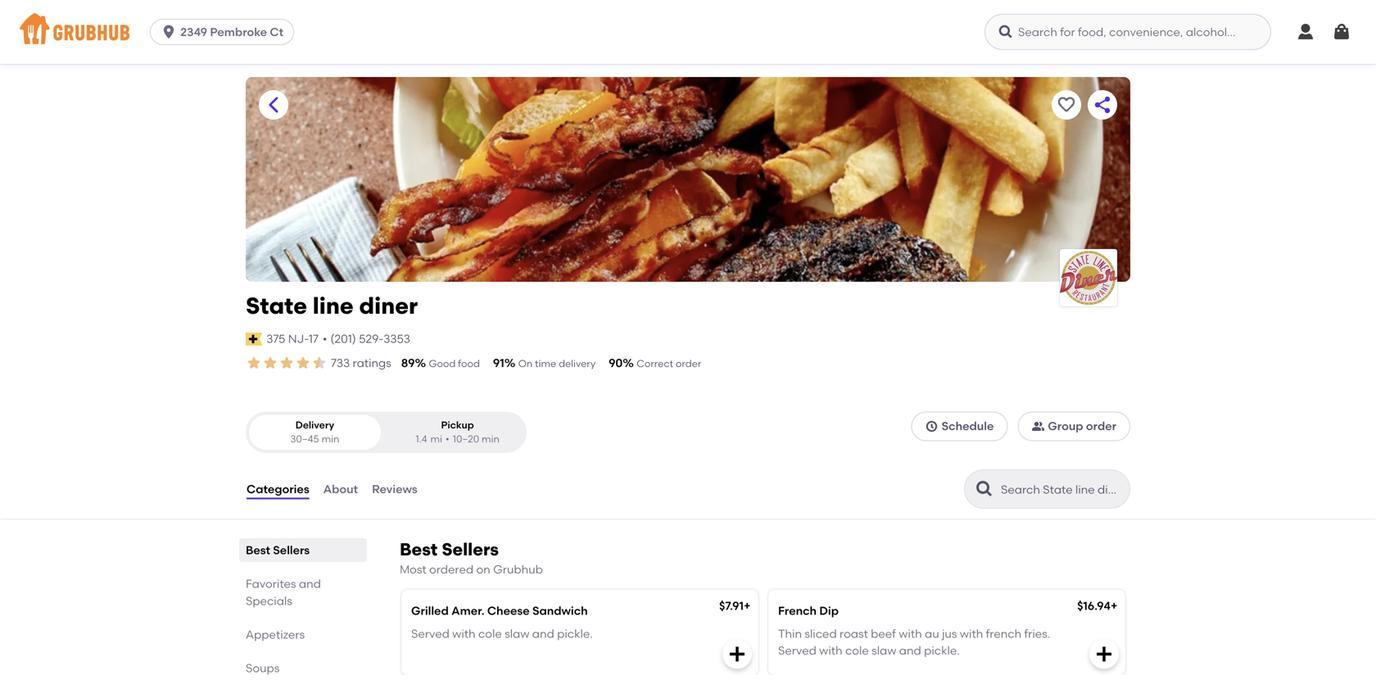 Task type: vqa. For each thing, say whether or not it's contained in the screenshot.
Sun,
no



Task type: describe. For each thing, give the bounding box(es) containing it.
cheese
[[487, 604, 530, 618]]

pickle. inside thin sliced roast beef with au jus with french fries. served with cole slaw and pickle.
[[924, 644, 960, 658]]

fries.
[[1025, 627, 1051, 641]]

on
[[518, 358, 533, 370]]

(201) 529-3353 button
[[331, 331, 410, 347]]

best sellers most ordered on grubhub
[[400, 539, 543, 576]]

delivery
[[559, 358, 596, 370]]

on
[[476, 563, 491, 576]]

733 ratings
[[331, 356, 391, 370]]

0 horizontal spatial •
[[323, 332, 327, 346]]

+ for $16.94
[[1111, 599, 1118, 613]]

and inside favorites and specials
[[299, 577, 321, 591]]

$16.94 +
[[1078, 599, 1118, 613]]

slaw inside thin sliced roast beef with au jus with french fries. served with cole slaw and pickle.
[[872, 644, 897, 658]]

with down sliced
[[820, 644, 843, 658]]

schedule button
[[912, 412, 1008, 441]]

thin sliced roast beef with au jus with french fries. served with cole slaw and pickle.
[[778, 627, 1051, 658]]

state line diner logo image
[[1060, 251, 1118, 305]]

about button
[[323, 460, 359, 519]]

group order
[[1048, 419, 1117, 433]]

2349 pembroke ct button
[[150, 19, 301, 45]]

0 horizontal spatial pickle.
[[557, 627, 593, 641]]

375
[[266, 332, 285, 346]]

2349 pembroke ct
[[180, 25, 284, 39]]

90
[[609, 356, 623, 370]]

group
[[1048, 419, 1084, 433]]

french dip
[[778, 604, 839, 618]]

sellers for best sellers most ordered on grubhub
[[442, 539, 499, 560]]

schedule
[[942, 419, 994, 433]]

diner
[[359, 292, 418, 320]]

grubhub
[[493, 563, 543, 576]]

svg image inside main navigation navigation
[[1332, 22, 1352, 42]]

delivery
[[296, 419, 334, 431]]

food
[[458, 358, 480, 370]]

best for best sellers
[[246, 543, 270, 557]]

most
[[400, 563, 427, 576]]

best sellers
[[246, 543, 310, 557]]

• (201) 529-3353
[[323, 332, 410, 346]]

good food
[[429, 358, 480, 370]]

option group containing delivery 30–45 min
[[246, 412, 527, 453]]

min inside the delivery 30–45 min
[[322, 433, 340, 445]]

group order button
[[1018, 412, 1131, 441]]

529-
[[359, 332, 384, 346]]

with right jus
[[960, 627, 983, 641]]

30–45
[[290, 433, 319, 445]]

17
[[309, 332, 319, 346]]

1.4
[[416, 433, 427, 445]]

share icon image
[[1093, 95, 1113, 115]]

1 vertical spatial and
[[532, 627, 555, 641]]

favorites
[[246, 577, 296, 591]]

amer.
[[452, 604, 485, 618]]

order for correct order
[[676, 358, 702, 370]]

sellers for best sellers
[[273, 543, 310, 557]]

svg image inside 2349 pembroke ct button
[[161, 24, 177, 40]]

and inside thin sliced roast beef with au jus with french fries. served with cole slaw and pickle.
[[900, 644, 922, 658]]

svg image for $7.91 +
[[728, 644, 747, 664]]

beef
[[871, 627, 896, 641]]

save this restaurant image
[[1057, 95, 1077, 115]]

grilled amer. cheese sandwich
[[411, 604, 588, 618]]

3353
[[384, 332, 410, 346]]

10–20
[[453, 433, 479, 445]]

sliced
[[805, 627, 837, 641]]

reviews button
[[371, 460, 419, 519]]

categories
[[247, 482, 309, 496]]

dip
[[820, 604, 839, 618]]

au
[[925, 627, 940, 641]]

pickup 1.4 mi • 10–20 min
[[416, 419, 500, 445]]

2349
[[180, 25, 207, 39]]



Task type: locate. For each thing, give the bounding box(es) containing it.
0 horizontal spatial sellers
[[273, 543, 310, 557]]

0 vertical spatial order
[[676, 358, 702, 370]]

(201)
[[331, 332, 356, 346]]

0 horizontal spatial svg image
[[728, 644, 747, 664]]

pickle.
[[557, 627, 593, 641], [924, 644, 960, 658]]

$7.91 +
[[719, 599, 751, 613]]

cole
[[478, 627, 502, 641], [846, 644, 869, 658]]

1 horizontal spatial •
[[446, 433, 450, 445]]

2 min from the left
[[482, 433, 500, 445]]

0 horizontal spatial slaw
[[505, 627, 530, 641]]

subscription pass image
[[246, 333, 262, 346]]

375 nj-17 button
[[266, 330, 319, 348]]

pembroke
[[210, 25, 267, 39]]

1 horizontal spatial sellers
[[442, 539, 499, 560]]

1 horizontal spatial min
[[482, 433, 500, 445]]

french
[[778, 604, 817, 618]]

• inside the pickup 1.4 mi • 10–20 min
[[446, 433, 450, 445]]

1 horizontal spatial served
[[778, 644, 817, 658]]

svg image
[[1332, 22, 1352, 42], [728, 644, 747, 664], [1095, 644, 1114, 664]]

pickle. down sandwich
[[557, 627, 593, 641]]

served with cole slaw and pickle.
[[411, 627, 593, 641]]

svg image for $16.94 +
[[1095, 644, 1114, 664]]

ratings
[[353, 356, 391, 370]]

served down thin
[[778, 644, 817, 658]]

2 horizontal spatial and
[[900, 644, 922, 658]]

0 vertical spatial served
[[411, 627, 450, 641]]

reviews
[[372, 482, 418, 496]]

1 vertical spatial served
[[778, 644, 817, 658]]

categories button
[[246, 460, 310, 519]]

served inside thin sliced roast beef with au jus with french fries. served with cole slaw and pickle.
[[778, 644, 817, 658]]

0 horizontal spatial min
[[322, 433, 340, 445]]

1 horizontal spatial slaw
[[872, 644, 897, 658]]

favorites and specials
[[246, 577, 321, 608]]

0 horizontal spatial order
[[676, 358, 702, 370]]

1 horizontal spatial and
[[532, 627, 555, 641]]

min right 10–20
[[482, 433, 500, 445]]

min down delivery
[[322, 433, 340, 445]]

Search for food, convenience, alcohol... search field
[[985, 14, 1272, 50]]

french
[[986, 627, 1022, 641]]

$7.91
[[719, 599, 744, 613]]

1 horizontal spatial order
[[1086, 419, 1117, 433]]

specials
[[246, 594, 292, 608]]

with
[[452, 627, 476, 641], [899, 627, 922, 641], [960, 627, 983, 641], [820, 644, 843, 658]]

line
[[313, 292, 354, 320]]

on time delivery
[[518, 358, 596, 370]]

cole inside thin sliced roast beef with au jus with french fries. served with cole slaw and pickle.
[[846, 644, 869, 658]]

min
[[322, 433, 340, 445], [482, 433, 500, 445]]

0 horizontal spatial served
[[411, 627, 450, 641]]

0 horizontal spatial best
[[246, 543, 270, 557]]

with down 'amer.'
[[452, 627, 476, 641]]

served
[[411, 627, 450, 641], [778, 644, 817, 658]]

1 min from the left
[[322, 433, 340, 445]]

roast
[[840, 627, 868, 641]]

best up favorites
[[246, 543, 270, 557]]

Search State line diner search field
[[1000, 482, 1125, 497]]

2 vertical spatial and
[[900, 644, 922, 658]]

save this restaurant button
[[1052, 90, 1082, 120]]

ct
[[270, 25, 284, 39]]

2 horizontal spatial svg image
[[1332, 22, 1352, 42]]

0 vertical spatial pickle.
[[557, 627, 593, 641]]

slaw
[[505, 627, 530, 641], [872, 644, 897, 658]]

order right the group
[[1086, 419, 1117, 433]]

1 horizontal spatial cole
[[846, 644, 869, 658]]

appetizers
[[246, 628, 305, 642]]

svg image inside schedule button
[[926, 420, 939, 433]]

correct
[[637, 358, 674, 370]]

1 vertical spatial cole
[[846, 644, 869, 658]]

main navigation navigation
[[0, 0, 1377, 64]]

sellers
[[442, 539, 499, 560], [273, 543, 310, 557]]

0 vertical spatial •
[[323, 332, 327, 346]]

with left the "au"
[[899, 627, 922, 641]]

1 horizontal spatial best
[[400, 539, 438, 560]]

2 + from the left
[[1111, 599, 1118, 613]]

375 nj-17
[[266, 332, 319, 346]]

sellers inside best sellers most ordered on grubhub
[[442, 539, 499, 560]]

sandwich
[[533, 604, 588, 618]]

order inside button
[[1086, 419, 1117, 433]]

nj-
[[288, 332, 309, 346]]

delivery 30–45 min
[[290, 419, 340, 445]]

best
[[400, 539, 438, 560], [246, 543, 270, 557]]

served down grilled
[[411, 627, 450, 641]]

1 vertical spatial •
[[446, 433, 450, 445]]

pickup
[[441, 419, 474, 431]]

cole down the grilled amer. cheese sandwich on the bottom left of the page
[[478, 627, 502, 641]]

best inside best sellers most ordered on grubhub
[[400, 539, 438, 560]]

1 + from the left
[[744, 599, 751, 613]]

1 vertical spatial order
[[1086, 419, 1117, 433]]

jus
[[942, 627, 957, 641]]

89
[[401, 356, 415, 370]]

search icon image
[[975, 479, 995, 499]]

• right mi
[[446, 433, 450, 445]]

best up most
[[400, 539, 438, 560]]

slaw down beef
[[872, 644, 897, 658]]

correct order
[[637, 358, 702, 370]]

1 horizontal spatial +
[[1111, 599, 1118, 613]]

order for group order
[[1086, 419, 1117, 433]]

state
[[246, 292, 307, 320]]

thin
[[778, 627, 802, 641]]

•
[[323, 332, 327, 346], [446, 433, 450, 445]]

min inside the pickup 1.4 mi • 10–20 min
[[482, 433, 500, 445]]

ordered
[[429, 563, 474, 576]]

0 horizontal spatial and
[[299, 577, 321, 591]]

option group
[[246, 412, 527, 453]]

caret left icon image
[[264, 95, 284, 115]]

slaw down cheese
[[505, 627, 530, 641]]

mi
[[431, 433, 442, 445]]

order right correct on the bottom
[[676, 358, 702, 370]]

0 horizontal spatial cole
[[478, 627, 502, 641]]

+
[[744, 599, 751, 613], [1111, 599, 1118, 613]]

733
[[331, 356, 350, 370]]

about
[[323, 482, 358, 496]]

pickle. down jus
[[924, 644, 960, 658]]

sellers up favorites
[[273, 543, 310, 557]]

91
[[493, 356, 505, 370]]

$16.94
[[1078, 599, 1111, 613]]

0 vertical spatial and
[[299, 577, 321, 591]]

best for best sellers most ordered on grubhub
[[400, 539, 438, 560]]

star icon image
[[246, 355, 262, 371], [262, 355, 279, 371], [279, 355, 295, 371], [295, 355, 311, 371], [311, 355, 328, 371], [311, 355, 328, 371]]

cole down roast
[[846, 644, 869, 658]]

1 vertical spatial pickle.
[[924, 644, 960, 658]]

svg image
[[1296, 22, 1316, 42], [161, 24, 177, 40], [998, 24, 1014, 40], [926, 420, 939, 433]]

• right 17
[[323, 332, 327, 346]]

time
[[535, 358, 557, 370]]

1 horizontal spatial svg image
[[1095, 644, 1114, 664]]

people icon image
[[1032, 420, 1045, 433]]

0 horizontal spatial +
[[744, 599, 751, 613]]

+ for $7.91
[[744, 599, 751, 613]]

0 vertical spatial cole
[[478, 627, 502, 641]]

1 horizontal spatial pickle.
[[924, 644, 960, 658]]

state line diner
[[246, 292, 418, 320]]

0 vertical spatial slaw
[[505, 627, 530, 641]]

sellers up on
[[442, 539, 499, 560]]

good
[[429, 358, 456, 370]]

and
[[299, 577, 321, 591], [532, 627, 555, 641], [900, 644, 922, 658]]

1 vertical spatial slaw
[[872, 644, 897, 658]]

order
[[676, 358, 702, 370], [1086, 419, 1117, 433]]

grilled
[[411, 604, 449, 618]]



